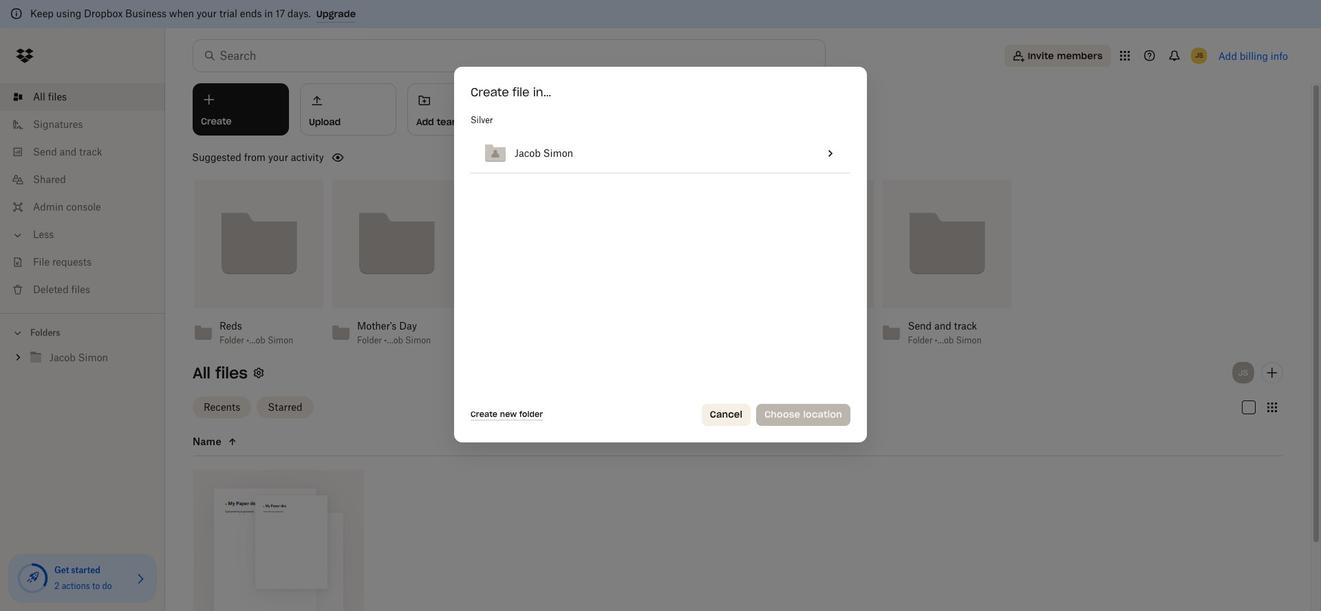 Task type: describe. For each thing, give the bounding box(es) containing it.
1 cell from the left
[[790, 134, 812, 173]]

2 cell from the left
[[812, 134, 851, 173]]

add team members image
[[1265, 365, 1281, 381]]

template stateless image
[[823, 145, 840, 162]]



Task type: vqa. For each thing, say whether or not it's contained in the screenshot.
second Cell
yes



Task type: locate. For each thing, give the bounding box(es) containing it.
row
[[471, 134, 851, 173]]

dialog
[[454, 67, 868, 443]]

list
[[0, 75, 165, 313]]

table
[[471, 134, 851, 173]]

list item
[[0, 83, 165, 111]]

cell
[[790, 134, 812, 173], [812, 134, 851, 173]]

less image
[[11, 229, 25, 242]]

alert
[[0, 0, 1322, 28]]

dropbox image
[[11, 42, 39, 70]]

team member folder, jacob simon row
[[193, 470, 364, 611]]



